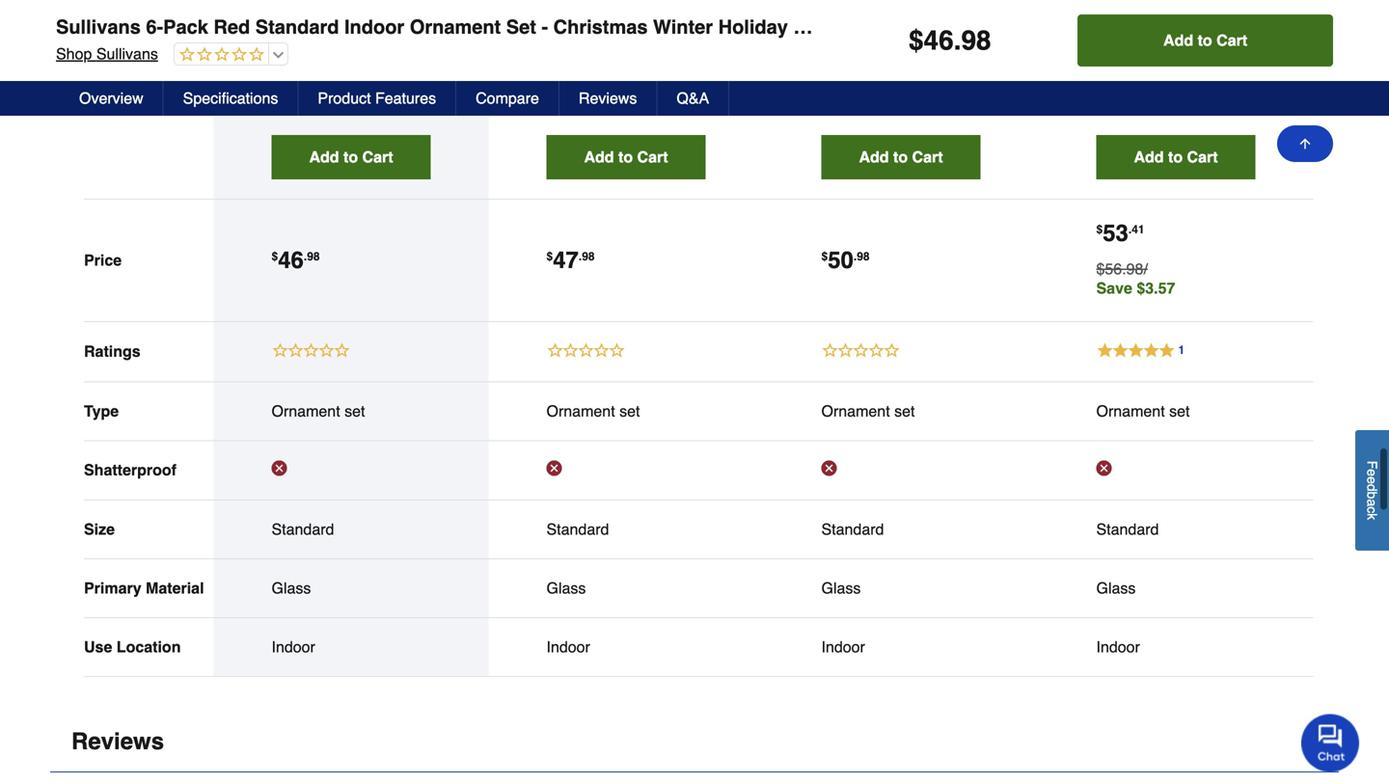 Task type: vqa. For each thing, say whether or not it's contained in the screenshot.
Cart
yes



Task type: describe. For each thing, give the bounding box(es) containing it.
3 ornament set cell from the left
[[822, 400, 981, 419]]

glass for fourth glass cell from the right
[[272, 577, 311, 595]]

4 indoor cell from the left
[[1097, 636, 1256, 655]]

glass for third glass cell from the left
[[822, 577, 861, 595]]

winter
[[653, 16, 713, 38]]

features
[[375, 89, 436, 107]]

compare
[[476, 89, 539, 107]]

3 cell from the left
[[822, 459, 981, 478]]

98 inside $ 50 . 98
[[857, 248, 870, 261]]

set for 1st ornament set cell
[[345, 400, 365, 418]]

. inside $ 47 . 98
[[579, 248, 582, 261]]

no image
[[822, 459, 837, 474]]

pack
[[163, 16, 208, 38]]

chevron up image
[[1299, 730, 1318, 750]]

2 ornament set cell from the left
[[547, 400, 706, 419]]

shop sullivans
[[56, 45, 158, 63]]

-
[[542, 16, 548, 38]]

$ 50 . 98
[[822, 245, 870, 271]]

specifications
[[183, 89, 278, 107]]

no image for 1st cell from the right
[[1097, 459, 1112, 474]]

$ inside $ 47 . 98
[[547, 248, 553, 261]]

type
[[84, 400, 119, 418]]

3 standard cell from the left
[[822, 518, 981, 537]]

2 e from the top
[[1365, 477, 1380, 484]]

ratings
[[84, 341, 141, 359]]

product features button
[[299, 81, 456, 116]]

3 ornament set from the left
[[822, 400, 915, 418]]

compare button
[[456, 81, 560, 116]]

1 vertical spatial sullivans
[[96, 45, 158, 63]]

k
[[1365, 513, 1380, 520]]

41
[[1132, 221, 1145, 234]]

overview button
[[60, 81, 164, 116]]

3 glass cell from the left
[[822, 577, 981, 596]]

0 vertical spatial $ 46 . 98
[[909, 25, 992, 56]]

98 inside $ 47 . 98
[[582, 248, 595, 261]]

q&a
[[677, 89, 709, 107]]

47
[[553, 245, 579, 271]]

product
[[318, 89, 371, 107]]

0 vertical spatial 46
[[924, 25, 954, 56]]

overview
[[79, 89, 143, 107]]

size
[[84, 518, 115, 536]]

primary
[[84, 577, 141, 595]]

decoration
[[794, 16, 894, 38]]

sullivans 6-pack red standard indoor ornament set - christmas winter holiday decoration
[[56, 16, 894, 38]]

$ 53 . 41
[[1097, 218, 1145, 244]]

50
[[828, 245, 854, 271]]

0 vertical spatial sullivans
[[56, 16, 141, 38]]

f e e d b a c k
[[1365, 461, 1380, 520]]

use location
[[84, 636, 181, 654]]

indoor for first indoor 'cell' from the left
[[272, 636, 315, 654]]

shop
[[56, 45, 92, 63]]

4 ornament set cell from the left
[[1097, 400, 1256, 419]]

$56.98
[[1097, 258, 1144, 276]]

53
[[1103, 218, 1129, 244]]

a
[[1365, 499, 1380, 507]]

d
[[1365, 484, 1380, 492]]

no image for first cell from the left
[[272, 459, 287, 474]]

. inside '$ 53 . 41'
[[1129, 221, 1132, 234]]

glass for first glass cell from right
[[1097, 577, 1136, 595]]

c
[[1365, 507, 1380, 513]]

1 cell from the left
[[272, 459, 431, 478]]

set
[[506, 16, 536, 38]]

f
[[1365, 461, 1380, 469]]

0 vertical spatial reviews button
[[560, 81, 657, 116]]

b
[[1365, 492, 1380, 499]]



Task type: locate. For each thing, give the bounding box(es) containing it.
add to cart button
[[1078, 14, 1333, 67], [272, 133, 431, 177], [547, 133, 706, 177], [822, 133, 981, 177], [1097, 133, 1256, 177]]

98
[[961, 25, 992, 56], [307, 248, 320, 261], [582, 248, 595, 261], [857, 248, 870, 261]]

set
[[345, 400, 365, 418], [620, 400, 640, 418], [895, 400, 915, 418], [1169, 400, 1190, 418]]

add to cart
[[1164, 31, 1248, 49], [309, 146, 393, 164], [584, 146, 668, 164], [859, 146, 943, 164], [1134, 146, 1218, 164]]

e
[[1365, 469, 1380, 477], [1365, 477, 1380, 484]]

standard
[[255, 16, 339, 38], [272, 518, 334, 536], [547, 518, 609, 536], [822, 518, 884, 536], [1097, 518, 1159, 536]]

1 e from the top
[[1365, 469, 1380, 477]]

1 horizontal spatial $ 46 . 98
[[909, 25, 992, 56]]

0 horizontal spatial 46
[[278, 245, 304, 271]]

4 ornament set from the left
[[1097, 400, 1190, 418]]

glass
[[272, 577, 311, 595], [547, 577, 586, 595], [822, 577, 861, 595], [1097, 577, 1136, 595]]

indoor cell
[[272, 636, 431, 655], [547, 636, 706, 655], [822, 636, 981, 655], [1097, 636, 1256, 655]]

f e e d b a c k button
[[1356, 430, 1389, 551]]

to
[[1198, 31, 1213, 49], [343, 146, 358, 164], [618, 146, 633, 164], [893, 146, 908, 164], [1168, 146, 1183, 164]]

red
[[214, 16, 250, 38]]

indoor for third indoor 'cell' from the left
[[822, 636, 865, 654]]

indoor for fourth indoor 'cell' from left
[[1097, 636, 1140, 654]]

cell
[[272, 459, 431, 478], [547, 459, 706, 478], [822, 459, 981, 478], [1097, 459, 1256, 478]]

reviews for reviews button to the bottom
[[71, 726, 164, 753]]

indoor for third indoor 'cell' from right
[[547, 636, 590, 654]]

$ 46 . 98
[[909, 25, 992, 56], [272, 245, 320, 271]]

2 horizontal spatial no image
[[1097, 459, 1112, 474]]

1 ornament set cell from the left
[[272, 400, 431, 419]]

4 cell from the left
[[1097, 459, 1256, 478]]

1 vertical spatial reviews button
[[50, 710, 1339, 771]]

standard cell
[[272, 518, 431, 537], [547, 518, 706, 537], [822, 518, 981, 537], [1097, 518, 1256, 537]]

reviews down christmas
[[579, 89, 637, 107]]

e up d
[[1365, 469, 1380, 477]]

sullivans up the shop sullivans
[[56, 16, 141, 38]]

indoor
[[344, 16, 404, 38], [272, 636, 315, 654], [547, 636, 590, 654], [822, 636, 865, 654], [1097, 636, 1140, 654]]

cart
[[1217, 31, 1248, 49], [362, 146, 393, 164], [637, 146, 668, 164], [912, 146, 943, 164], [1187, 146, 1218, 164]]

reviews down use location
[[71, 726, 164, 753]]

1 glass cell from the left
[[272, 577, 431, 596]]

$3.57
[[1137, 277, 1176, 295]]

e up b
[[1365, 477, 1380, 484]]

product features
[[318, 89, 436, 107]]

$56.98 / save $3.57
[[1097, 258, 1176, 295]]

ornament
[[410, 16, 501, 38], [272, 400, 340, 418], [547, 400, 615, 418], [822, 400, 890, 418], [1097, 400, 1165, 418]]

set for 3rd ornament set cell from right
[[620, 400, 640, 418]]

$ inside '$ 53 . 41'
[[1097, 221, 1103, 234]]

no image
[[272, 459, 287, 474], [547, 459, 562, 474], [1097, 459, 1112, 474]]

chat invite button image
[[1302, 714, 1360, 772]]

reviews
[[579, 89, 637, 107], [71, 726, 164, 753]]

6-
[[146, 16, 163, 38]]

.
[[954, 25, 961, 56], [1129, 221, 1132, 234], [304, 248, 307, 261], [579, 248, 582, 261], [854, 248, 857, 261]]

2 ornament set from the left
[[547, 400, 640, 418]]

2 indoor cell from the left
[[547, 636, 706, 655]]

glass cell
[[272, 577, 431, 596], [547, 577, 706, 596], [822, 577, 981, 596], [1097, 577, 1256, 596]]

1 ornament set from the left
[[272, 400, 365, 418]]

2 no image from the left
[[547, 459, 562, 474]]

use
[[84, 636, 112, 654]]

1 vertical spatial $ 46 . 98
[[272, 245, 320, 271]]

2 standard cell from the left
[[547, 518, 706, 537]]

0 vertical spatial reviews
[[579, 89, 637, 107]]

ornament set
[[272, 400, 365, 418], [547, 400, 640, 418], [822, 400, 915, 418], [1097, 400, 1190, 418]]

4 standard cell from the left
[[1097, 518, 1256, 537]]

ornament set cell
[[272, 400, 431, 419], [547, 400, 706, 419], [822, 400, 981, 419], [1097, 400, 1256, 419]]

3 glass from the left
[[822, 577, 861, 595]]

2 set from the left
[[620, 400, 640, 418]]

2 glass cell from the left
[[547, 577, 706, 596]]

1 indoor cell from the left
[[272, 636, 431, 655]]

price
[[84, 249, 122, 267]]

primary material
[[84, 577, 204, 595]]

material
[[146, 577, 204, 595]]

christmas
[[554, 16, 648, 38]]

1 horizontal spatial 46
[[924, 25, 954, 56]]

1 standard cell from the left
[[272, 518, 431, 537]]

zero stars image
[[174, 46, 264, 64]]

/
[[1144, 258, 1148, 276]]

sullivans down '6-' in the left of the page
[[96, 45, 158, 63]]

4 glass cell from the left
[[1097, 577, 1256, 596]]

$ inside $ 50 . 98
[[822, 248, 828, 261]]

set for 4th ornament set cell
[[1169, 400, 1190, 418]]

4 glass from the left
[[1097, 577, 1136, 595]]

set for 2nd ornament set cell from the right
[[895, 400, 915, 418]]

reviews button
[[560, 81, 657, 116], [50, 710, 1339, 771]]

holiday
[[718, 16, 788, 38]]

2 cell from the left
[[547, 459, 706, 478]]

1 glass from the left
[[272, 577, 311, 595]]

1 no image from the left
[[272, 459, 287, 474]]

3 no image from the left
[[1097, 459, 1112, 474]]

q&a button
[[657, 81, 730, 116]]

1 vertical spatial reviews
[[71, 726, 164, 753]]

2 glass from the left
[[547, 577, 586, 595]]

$ 47 . 98
[[547, 245, 595, 271]]

4 set from the left
[[1169, 400, 1190, 418]]

specifications button
[[164, 81, 299, 116]]

glass for second glass cell
[[547, 577, 586, 595]]

add
[[1164, 31, 1194, 49], [309, 146, 339, 164], [584, 146, 614, 164], [859, 146, 889, 164], [1134, 146, 1164, 164]]

46
[[924, 25, 954, 56], [278, 245, 304, 271]]

sullivans
[[56, 16, 141, 38], [96, 45, 158, 63]]

. inside $ 50 . 98
[[854, 248, 857, 261]]

$
[[909, 25, 924, 56], [1097, 221, 1103, 234], [272, 248, 278, 261], [547, 248, 553, 261], [822, 248, 828, 261]]

save
[[1097, 277, 1133, 295]]

arrow up image
[[1298, 136, 1313, 151]]

reviews for topmost reviews button
[[579, 89, 637, 107]]

1 horizontal spatial no image
[[547, 459, 562, 474]]

shatterproof
[[84, 459, 177, 477]]

3 set from the left
[[895, 400, 915, 418]]

1 horizontal spatial reviews
[[579, 89, 637, 107]]

1 vertical spatial 46
[[278, 245, 304, 271]]

0 horizontal spatial no image
[[272, 459, 287, 474]]

1 set from the left
[[345, 400, 365, 418]]

no image for third cell from right
[[547, 459, 562, 474]]

0 horizontal spatial $ 46 . 98
[[272, 245, 320, 271]]

0 horizontal spatial reviews
[[71, 726, 164, 753]]

3 indoor cell from the left
[[822, 636, 981, 655]]

location
[[117, 636, 181, 654]]



